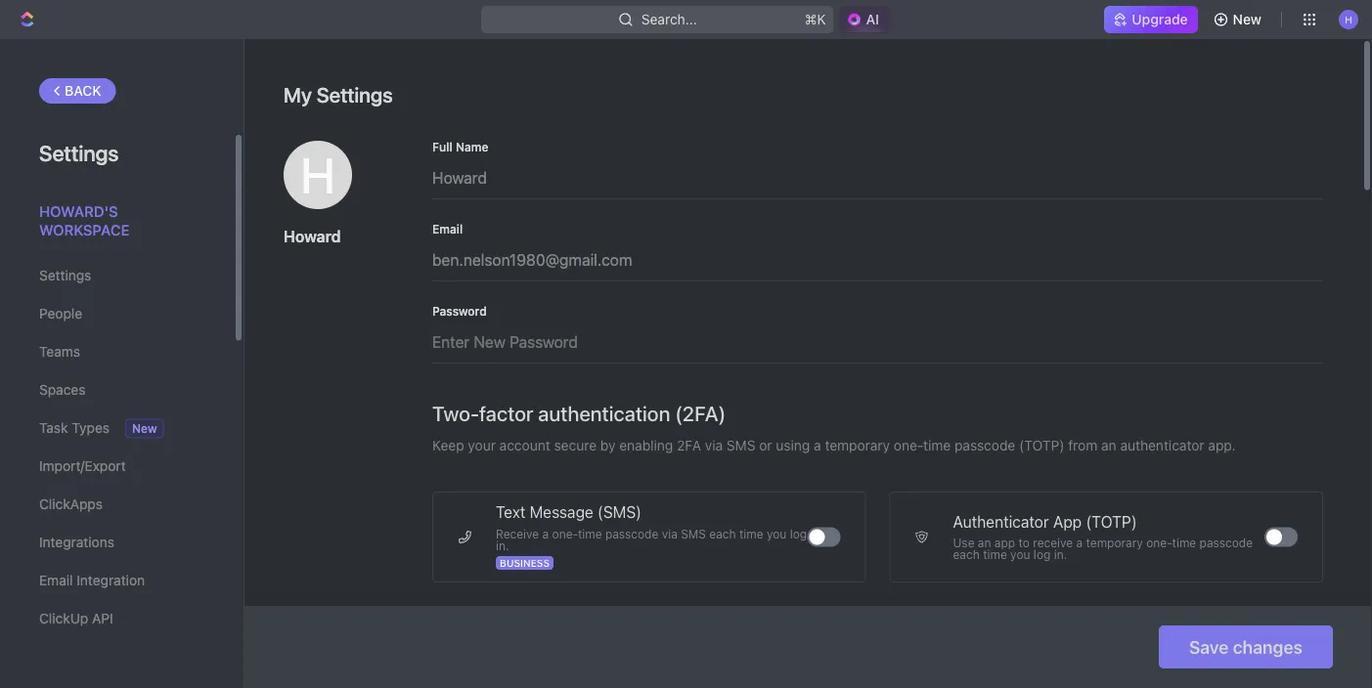 Task type: locate. For each thing, give the bounding box(es) containing it.
0 horizontal spatial a
[[542, 527, 549, 541]]

1 horizontal spatial via
[[705, 438, 723, 454]]

⌘k
[[805, 11, 826, 27]]

you down or
[[767, 527, 787, 541]]

(totp) left from
[[1019, 438, 1065, 454]]

each
[[709, 527, 736, 541], [953, 548, 980, 562]]

authenticator app (totp) use an app to receive a temporary one-time passcode each time you log in.
[[953, 513, 1253, 562]]

a inside the authenticator app (totp) use an app to receive a temporary one-time passcode each time you log in.
[[1076, 536, 1083, 550]]

1 vertical spatial you
[[1010, 548, 1030, 562]]

one-
[[894, 438, 923, 454], [552, 527, 578, 541], [1147, 536, 1172, 550]]

one- inside the "text message (sms) receive a one-time passcode via sms each time you log in. business"
[[552, 527, 578, 541]]

passcode
[[955, 438, 1016, 454], [605, 527, 659, 541], [1200, 536, 1253, 550]]

keep
[[432, 438, 464, 454]]

2 horizontal spatial one-
[[1147, 536, 1172, 550]]

new button
[[1206, 4, 1273, 35]]

task
[[39, 420, 68, 436]]

sms
[[727, 438, 756, 454], [681, 527, 706, 541]]

1 vertical spatial each
[[953, 548, 980, 562]]

0 vertical spatial new
[[1233, 11, 1262, 27]]

1 vertical spatial email
[[39, 573, 73, 589]]

0 vertical spatial you
[[767, 527, 787, 541]]

clickup api link
[[39, 603, 195, 636]]

in.
[[496, 539, 509, 553], [1054, 548, 1067, 562]]

1 vertical spatial (totp)
[[1086, 513, 1137, 531]]

an
[[1101, 438, 1117, 454], [978, 536, 991, 550]]

1 horizontal spatial temporary
[[1086, 536, 1143, 550]]

0 horizontal spatial passcode
[[605, 527, 659, 541]]

an right from
[[1101, 438, 1117, 454]]

spaces
[[39, 382, 86, 398]]

sms inside the "text message (sms) receive a one-time passcode via sms each time you log in. business"
[[681, 527, 706, 541]]

0 horizontal spatial h
[[301, 146, 335, 204]]

sms down 2fa
[[681, 527, 706, 541]]

spaces link
[[39, 374, 195, 407]]

passcode down app.
[[1200, 536, 1253, 550]]

my
[[284, 83, 312, 107]]

you left receive
[[1010, 548, 1030, 562]]

temporary
[[825, 438, 890, 454], [1086, 536, 1143, 550]]

sms left or
[[727, 438, 756, 454]]

you inside the "text message (sms) receive a one-time passcode via sms each time you log in. business"
[[767, 527, 787, 541]]

0 vertical spatial h
[[1345, 13, 1352, 25]]

temporary inside the authenticator app (totp) use an app to receive a temporary one-time passcode each time you log in.
[[1086, 536, 1143, 550]]

Enter Username text field
[[432, 153, 1323, 199]]

log down 'using'
[[790, 527, 807, 541]]

a down 'message'
[[542, 527, 549, 541]]

0 vertical spatial email
[[432, 222, 463, 236]]

my settings
[[284, 83, 393, 107]]

receive
[[496, 527, 539, 541]]

available on business plans or higher element
[[496, 557, 554, 570]]

1 vertical spatial new
[[132, 422, 157, 436]]

text message (sms) receive a one-time passcode via sms each time you log in. business
[[496, 503, 807, 569]]

1 horizontal spatial passcode
[[955, 438, 1016, 454]]

new
[[1233, 11, 1262, 27], [132, 422, 157, 436]]

upgrade
[[1132, 11, 1188, 27]]

two-
[[432, 401, 479, 425]]

a down app
[[1076, 536, 1083, 550]]

full name
[[432, 140, 488, 154]]

0 vertical spatial log
[[790, 527, 807, 541]]

password
[[432, 304, 487, 318]]

new up import/export link
[[132, 422, 157, 436]]

passcode down (sms)
[[605, 527, 659, 541]]

name
[[456, 140, 488, 154]]

1 vertical spatial log
[[1034, 548, 1051, 562]]

from
[[1068, 438, 1098, 454]]

you
[[767, 527, 787, 541], [1010, 548, 1030, 562]]

2 horizontal spatial passcode
[[1200, 536, 1253, 550]]

0 horizontal spatial in.
[[496, 539, 509, 553]]

clickup
[[39, 611, 88, 627]]

changes
[[1233, 637, 1303, 658]]

temporary right 'using'
[[825, 438, 890, 454]]

0 horizontal spatial log
[[790, 527, 807, 541]]

message
[[530, 503, 593, 522]]

email
[[432, 222, 463, 236], [39, 573, 73, 589]]

keep your account secure by enabling 2fa via sms or using a temporary one-time passcode (totp) from an authenticator app.
[[432, 438, 1236, 454]]

people link
[[39, 297, 195, 331]]

temporary right receive
[[1086, 536, 1143, 550]]

a
[[814, 438, 821, 454], [542, 527, 549, 541], [1076, 536, 1083, 550]]

howard
[[284, 227, 341, 246]]

1 horizontal spatial (totp)
[[1086, 513, 1137, 531]]

1 horizontal spatial each
[[953, 548, 980, 562]]

0 vertical spatial (totp)
[[1019, 438, 1065, 454]]

h
[[1345, 13, 1352, 25], [301, 146, 335, 204]]

a right 'using'
[[814, 438, 821, 454]]

0 horizontal spatial temporary
[[825, 438, 890, 454]]

2fa
[[677, 438, 701, 454]]

1 horizontal spatial you
[[1010, 548, 1030, 562]]

1 horizontal spatial one-
[[894, 438, 923, 454]]

email up clickup
[[39, 573, 73, 589]]

1 horizontal spatial log
[[1034, 548, 1051, 562]]

log
[[790, 527, 807, 541], [1034, 548, 1051, 562]]

new right upgrade
[[1233, 11, 1262, 27]]

0 horizontal spatial via
[[662, 527, 678, 541]]

0 horizontal spatial one-
[[552, 527, 578, 541]]

0 horizontal spatial you
[[767, 527, 787, 541]]

Enter New Password field
[[432, 317, 1323, 363]]

0 vertical spatial sms
[[727, 438, 756, 454]]

0 horizontal spatial each
[[709, 527, 736, 541]]

(totp) right app
[[1086, 513, 1137, 531]]

1 vertical spatial h
[[301, 146, 335, 204]]

h inside dropdown button
[[1345, 13, 1352, 25]]

1 horizontal spatial h
[[1345, 13, 1352, 25]]

(totp)
[[1019, 438, 1065, 454], [1086, 513, 1137, 531]]

workspace
[[39, 222, 130, 239]]

time
[[923, 438, 951, 454], [578, 527, 602, 541], [739, 527, 763, 541], [1172, 536, 1196, 550], [983, 548, 1007, 562]]

Enter Email text field
[[432, 235, 1323, 281]]

1 vertical spatial temporary
[[1086, 536, 1143, 550]]

1 horizontal spatial in.
[[1054, 548, 1067, 562]]

authentication
[[538, 401, 670, 425]]

1 horizontal spatial sms
[[727, 438, 756, 454]]

1 vertical spatial via
[[662, 527, 678, 541]]

log right to
[[1034, 548, 1051, 562]]

clickapps
[[39, 496, 103, 513]]

0 horizontal spatial an
[[978, 536, 991, 550]]

1 horizontal spatial an
[[1101, 438, 1117, 454]]

an left 'app'
[[978, 536, 991, 550]]

in. up business on the left of the page
[[496, 539, 509, 553]]

howard's
[[39, 202, 118, 220]]

task types
[[39, 420, 110, 436]]

settings link
[[39, 259, 195, 292]]

email inside email integration link
[[39, 573, 73, 589]]

settings up people
[[39, 268, 91, 284]]

1 vertical spatial an
[[978, 536, 991, 550]]

people
[[39, 306, 82, 322]]

via
[[705, 438, 723, 454], [662, 527, 678, 541]]

clickup api
[[39, 611, 113, 627]]

in. down app
[[1054, 548, 1067, 562]]

app.
[[1208, 438, 1236, 454]]

in. inside the authenticator app (totp) use an app to receive a temporary one-time passcode each time you log in.
[[1054, 548, 1067, 562]]

passcode up authenticator
[[955, 438, 1016, 454]]

integration
[[77, 573, 145, 589]]

0 vertical spatial temporary
[[825, 438, 890, 454]]

via down 2fa
[[662, 527, 678, 541]]

settings
[[317, 83, 393, 107], [39, 140, 119, 165], [39, 268, 91, 284]]

to
[[1019, 536, 1030, 550]]

0 horizontal spatial new
[[132, 422, 157, 436]]

new inside the settings element
[[132, 422, 157, 436]]

import/export link
[[39, 450, 195, 483]]

settings right my on the left of the page
[[317, 83, 393, 107]]

1 horizontal spatial email
[[432, 222, 463, 236]]

0 vertical spatial each
[[709, 527, 736, 541]]

0 horizontal spatial sms
[[681, 527, 706, 541]]

0 horizontal spatial email
[[39, 573, 73, 589]]

using
[[776, 438, 810, 454]]

settings up "howard's"
[[39, 140, 119, 165]]

0 vertical spatial an
[[1101, 438, 1117, 454]]

in. inside the "text message (sms) receive a one-time passcode via sms each time you log in. business"
[[496, 539, 509, 553]]

1 vertical spatial sms
[[681, 527, 706, 541]]

0 vertical spatial settings
[[317, 83, 393, 107]]

email down full at the top of page
[[432, 222, 463, 236]]

via right 2fa
[[705, 438, 723, 454]]

save changes
[[1189, 637, 1303, 658]]

integrations link
[[39, 526, 195, 559]]

0 horizontal spatial (totp)
[[1019, 438, 1065, 454]]

save
[[1189, 637, 1229, 658]]

you inside the authenticator app (totp) use an app to receive a temporary one-time passcode each time you log in.
[[1010, 548, 1030, 562]]

1 horizontal spatial new
[[1233, 11, 1262, 27]]

2 horizontal spatial a
[[1076, 536, 1083, 550]]



Task type: describe. For each thing, give the bounding box(es) containing it.
one- inside the authenticator app (totp) use an app to receive a temporary one-time passcode each time you log in.
[[1147, 536, 1172, 550]]

teams link
[[39, 335, 195, 369]]

ai button
[[839, 6, 891, 33]]

howard's workspace
[[39, 202, 130, 239]]

search...
[[641, 11, 697, 27]]

email for email integration
[[39, 573, 73, 589]]

clickapps link
[[39, 488, 195, 521]]

back
[[65, 83, 101, 99]]

two-factor authentication (2fa)
[[432, 401, 726, 425]]

0 vertical spatial via
[[705, 438, 723, 454]]

h button
[[1333, 4, 1364, 35]]

business
[[500, 558, 550, 569]]

ai
[[866, 11, 879, 27]]

full
[[432, 140, 452, 154]]

import/export
[[39, 458, 126, 474]]

upgrade link
[[1105, 6, 1198, 33]]

secure
[[554, 438, 597, 454]]

account
[[499, 438, 550, 454]]

authenticator
[[1120, 438, 1205, 454]]

text
[[496, 503, 526, 522]]

your
[[468, 438, 496, 454]]

by
[[600, 438, 616, 454]]

(2fa)
[[675, 401, 726, 425]]

passcode inside the "text message (sms) receive a one-time passcode via sms each time you log in. business"
[[605, 527, 659, 541]]

app
[[995, 536, 1015, 550]]

back link
[[39, 78, 116, 104]]

receive
[[1033, 536, 1073, 550]]

2 vertical spatial settings
[[39, 268, 91, 284]]

factor
[[479, 401, 534, 425]]

(sms)
[[598, 503, 642, 522]]

passcode inside the authenticator app (totp) use an app to receive a temporary one-time passcode each time you log in.
[[1200, 536, 1253, 550]]

a inside the "text message (sms) receive a one-time passcode via sms each time you log in. business"
[[542, 527, 549, 541]]

(totp) inside the authenticator app (totp) use an app to receive a temporary one-time passcode each time you log in.
[[1086, 513, 1137, 531]]

email integration
[[39, 573, 145, 589]]

authenticator
[[953, 513, 1049, 531]]

teams
[[39, 344, 80, 360]]

app
[[1053, 513, 1082, 531]]

settings element
[[0, 39, 245, 689]]

new inside button
[[1233, 11, 1262, 27]]

or
[[759, 438, 772, 454]]

api
[[92, 611, 113, 627]]

each inside the "text message (sms) receive a one-time passcode via sms each time you log in. business"
[[709, 527, 736, 541]]

use
[[953, 536, 975, 550]]

save changes button
[[1159, 626, 1333, 669]]

1 horizontal spatial a
[[814, 438, 821, 454]]

via inside the "text message (sms) receive a one-time passcode via sms each time you log in. business"
[[662, 527, 678, 541]]

email integration link
[[39, 564, 195, 598]]

types
[[72, 420, 110, 436]]

an inside the authenticator app (totp) use an app to receive a temporary one-time passcode each time you log in.
[[978, 536, 991, 550]]

integrations
[[39, 535, 114, 551]]

enabling
[[619, 438, 673, 454]]

log inside the "text message (sms) receive a one-time passcode via sms each time you log in. business"
[[790, 527, 807, 541]]

log inside the authenticator app (totp) use an app to receive a temporary one-time passcode each time you log in.
[[1034, 548, 1051, 562]]

email for email
[[432, 222, 463, 236]]

each inside the authenticator app (totp) use an app to receive a temporary one-time passcode each time you log in.
[[953, 548, 980, 562]]

1 vertical spatial settings
[[39, 140, 119, 165]]



Task type: vqa. For each thing, say whether or not it's contained in the screenshot.
first — text box from the right
no



